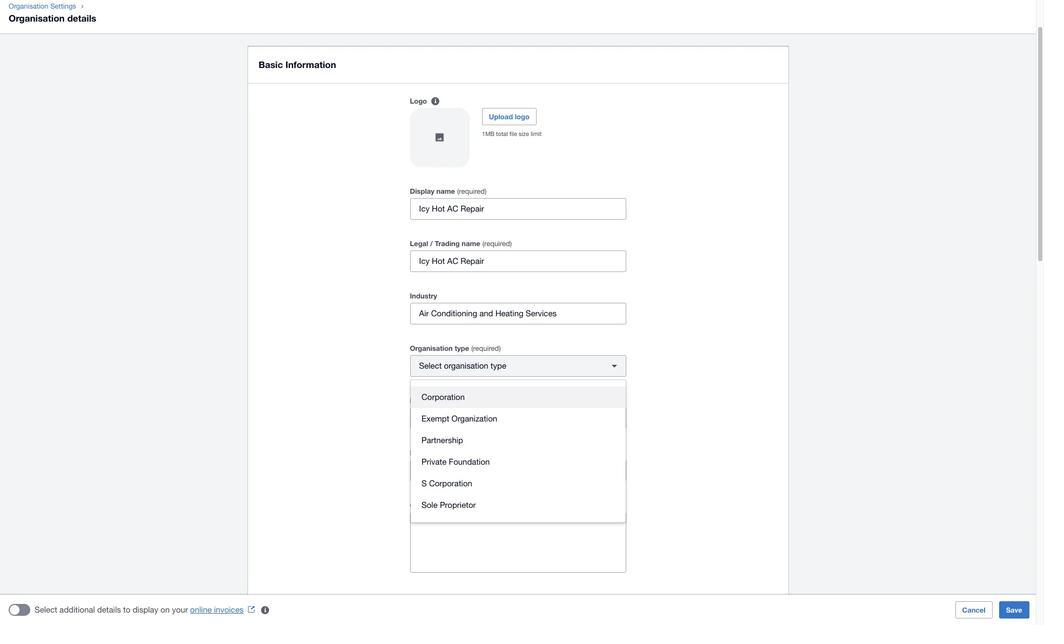 Task type: locate. For each thing, give the bounding box(es) containing it.
2 vertical spatial (required)
[[471, 345, 501, 353]]

name right trading
[[462, 239, 480, 248]]

(required) up name as it appears in xero text field
[[457, 188, 487, 196]]

group
[[411, 381, 626, 523]]

s corporation button
[[411, 474, 626, 495]]

1 horizontal spatial details
[[97, 606, 121, 615]]

organisation
[[9, 2, 48, 10], [9, 12, 65, 24], [410, 344, 453, 353], [410, 502, 453, 510]]

select down organisation type (required)
[[419, 362, 442, 371]]

(required) inside organisation type (required)
[[471, 345, 501, 353]]

exempt organization button
[[411, 409, 626, 430]]

select organisation type button
[[410, 356, 626, 377]]

name right display
[[437, 187, 455, 196]]

basic information
[[259, 59, 336, 70]]

organisation down s
[[410, 502, 453, 510]]

display
[[133, 606, 158, 615]]

name
[[437, 187, 455, 196], [462, 239, 480, 248]]

type right organisation
[[491, 362, 507, 371]]

upload logo button
[[482, 108, 537, 125]]

0 vertical spatial corporation
[[422, 393, 465, 402]]

private
[[422, 458, 447, 467]]

organisation down the organisation settings link
[[9, 12, 65, 24]]

select additional details to display on your online invoices
[[35, 606, 244, 615]]

1 vertical spatial (required)
[[483, 240, 512, 248]]

1 vertical spatial number
[[490, 449, 516, 458]]

1 vertical spatial select
[[35, 606, 57, 615]]

employer
[[410, 449, 442, 458]]

details down settings
[[67, 12, 96, 24]]

registration
[[442, 397, 483, 405]]

online
[[190, 606, 212, 615]]

corporation up exempt
[[422, 393, 465, 402]]

save
[[1006, 606, 1023, 615]]

Organisation description text field
[[411, 514, 626, 573]]

Official name to appear on documents text field
[[411, 251, 626, 272]]

0 vertical spatial number
[[485, 397, 512, 405]]

select inside popup button
[[419, 362, 442, 371]]

settings
[[50, 2, 76, 10]]

employer identification number (ein)
[[410, 449, 534, 458]]

partnership
[[422, 436, 463, 445]]

list box
[[411, 381, 626, 523]]

0 vertical spatial select
[[419, 362, 442, 371]]

file
[[510, 131, 517, 137]]

(required)
[[457, 188, 487, 196], [483, 240, 512, 248], [471, 345, 501, 353]]

organisation details
[[9, 12, 96, 24]]

(required) up official name to appear on documents 'text field'
[[483, 240, 512, 248]]

exempt
[[422, 415, 449, 424]]

organisation up organisation details
[[9, 2, 48, 10]]

type up select organisation type
[[455, 344, 469, 353]]

information
[[286, 59, 336, 70]]

s corporation
[[422, 479, 472, 489]]

organisation inside the organisation settings link
[[9, 2, 48, 10]]

corporation
[[422, 393, 465, 402], [429, 479, 472, 489]]

organisation for organisation settings
[[9, 2, 48, 10]]

foundation
[[449, 458, 490, 467]]

organization
[[452, 415, 497, 424]]

(required) up organisation
[[471, 345, 501, 353]]

select for select organisation type
[[419, 362, 442, 371]]

select organisation type
[[419, 362, 507, 371]]

total
[[496, 131, 508, 137]]

(required) inside legal / trading name (required)
[[483, 240, 512, 248]]

organisation up select organisation type
[[410, 344, 453, 353]]

details left "to"
[[97, 606, 121, 615]]

proprietor
[[440, 501, 476, 510]]

business
[[410, 397, 440, 405]]

select left additional
[[35, 606, 57, 615]]

0 vertical spatial name
[[437, 187, 455, 196]]

0 vertical spatial type
[[455, 344, 469, 353]]

organisation for organisation type (required)
[[410, 344, 453, 353]]

partnership button
[[411, 430, 626, 452]]

upload logo
[[489, 112, 530, 121]]

(required) inside 'display name (required)'
[[457, 188, 487, 196]]

(ein)
[[518, 449, 534, 458]]

group containing corporation
[[411, 381, 626, 523]]

0 horizontal spatial select
[[35, 606, 57, 615]]

corporation inside s corporation button
[[429, 479, 472, 489]]

limit
[[531, 131, 542, 137]]

corporation up sole proprietor
[[429, 479, 472, 489]]

trading
[[435, 239, 460, 248]]

cancel
[[962, 606, 986, 615]]

corporation button
[[411, 387, 626, 409]]

basic
[[259, 59, 283, 70]]

1 vertical spatial corporation
[[429, 479, 472, 489]]

1 horizontal spatial type
[[491, 362, 507, 371]]

size
[[519, 131, 529, 137]]

0 vertical spatial (required)
[[457, 188, 487, 196]]

logo
[[410, 97, 427, 105]]

1 horizontal spatial name
[[462, 239, 480, 248]]

0 vertical spatial details
[[67, 12, 96, 24]]

number up business registration number text field
[[485, 397, 512, 405]]

1 vertical spatial type
[[491, 362, 507, 371]]

invoices
[[214, 606, 244, 615]]

number left the (ein)
[[490, 449, 516, 458]]

identification
[[444, 449, 488, 458]]

(required) for organisation type
[[471, 345, 501, 353]]

/
[[430, 239, 433, 248]]

Name as it appears in Xero text field
[[411, 199, 626, 219]]

number
[[485, 397, 512, 405], [490, 449, 516, 458]]

1mb total file size limit
[[482, 131, 542, 137]]

0 horizontal spatial details
[[67, 12, 96, 24]]

select
[[419, 362, 442, 371], [35, 606, 57, 615]]

1 horizontal spatial select
[[419, 362, 442, 371]]

type
[[455, 344, 469, 353], [491, 362, 507, 371]]

details
[[67, 12, 96, 24], [97, 606, 121, 615]]



Task type: vqa. For each thing, say whether or not it's contained in the screenshot.
the bottom Sales
no



Task type: describe. For each thing, give the bounding box(es) containing it.
0 horizontal spatial type
[[455, 344, 469, 353]]

display
[[410, 187, 435, 196]]

additional information image
[[254, 600, 276, 622]]

save button
[[999, 602, 1030, 619]]

0 horizontal spatial name
[[437, 187, 455, 196]]

private foundation
[[422, 458, 490, 467]]

sole proprietor button
[[411, 495, 626, 517]]

number for identification
[[490, 449, 516, 458]]

industry
[[410, 292, 437, 301]]

organisation settings link
[[4, 1, 80, 12]]

organisation
[[444, 362, 488, 371]]

display name (required)
[[410, 187, 487, 196]]

legal
[[410, 239, 428, 248]]

(required) for display name
[[457, 188, 487, 196]]

legal / trading name (required)
[[410, 239, 512, 248]]

organisation settings
[[9, 2, 76, 10]]

list box containing corporation
[[411, 381, 626, 523]]

on
[[161, 606, 170, 615]]

1 vertical spatial details
[[97, 606, 121, 615]]

upload
[[489, 112, 513, 121]]

exempt organization
[[422, 415, 497, 424]]

more information about logo requirements image
[[425, 91, 446, 112]]

to
[[123, 606, 130, 615]]

select for select additional details to display on your online invoices
[[35, 606, 57, 615]]

organisation description
[[410, 502, 493, 510]]

organisation for organisation description
[[410, 502, 453, 510]]

1 vertical spatial name
[[462, 239, 480, 248]]

organisation's current logo image image
[[410, 108, 469, 168]]

private foundation button
[[411, 452, 626, 474]]

corporation inside the "corporation" 'button'
[[422, 393, 465, 402]]

organisation type (required)
[[410, 344, 501, 353]]

s
[[422, 479, 427, 489]]

1mb
[[482, 131, 495, 137]]

sole
[[422, 501, 438, 510]]

organisation for organisation details
[[9, 12, 65, 24]]

Employer Identification Number (EIN) text field
[[411, 461, 626, 482]]

description
[[455, 502, 493, 510]]

business registration number
[[410, 397, 512, 405]]

number for registration
[[485, 397, 512, 405]]

your
[[172, 606, 188, 615]]

cancel button
[[955, 602, 993, 619]]

Industry field
[[411, 304, 626, 324]]

type inside select organisation type popup button
[[491, 362, 507, 371]]

additional
[[60, 606, 95, 615]]

sole proprietor
[[422, 501, 476, 510]]

online invoices link
[[190, 606, 259, 615]]

logo
[[515, 112, 530, 121]]

Business Registration Number text field
[[411, 409, 626, 429]]



